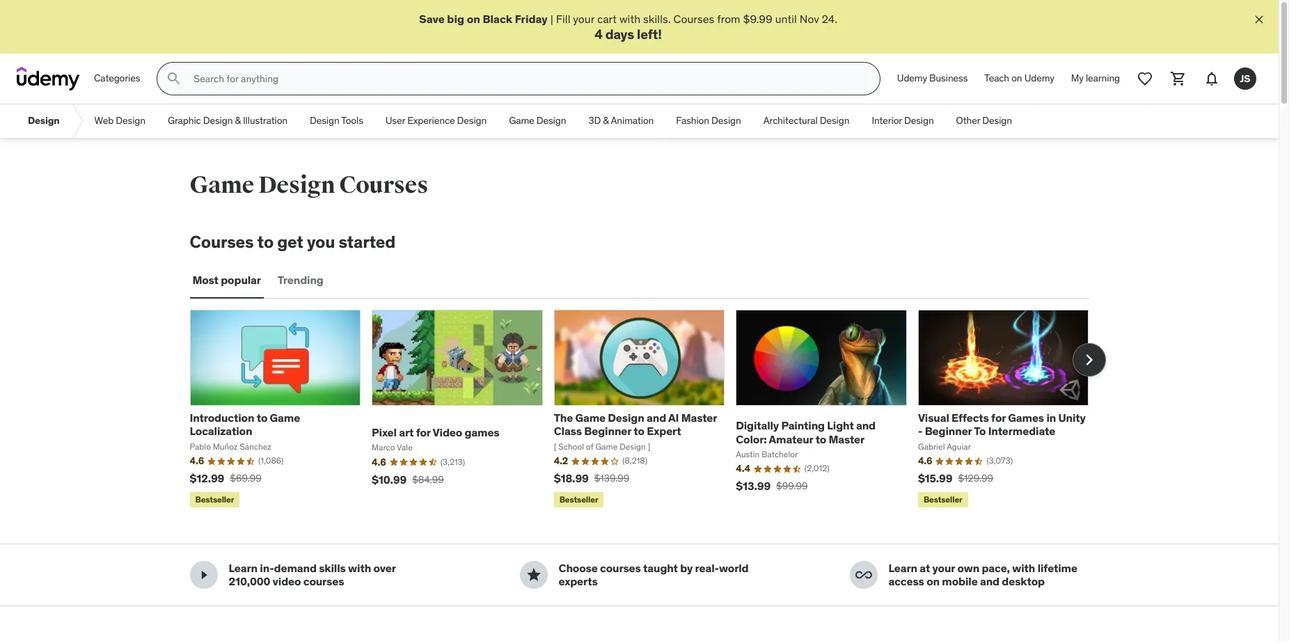 Task type: locate. For each thing, give the bounding box(es) containing it.
skills
[[319, 561, 346, 575]]

to inside the digitally painting light and color: amateur to master
[[816, 432, 826, 446]]

most
[[192, 273, 218, 287]]

game design
[[509, 114, 566, 127]]

introduction to game localization link
[[190, 411, 300, 438]]

0 horizontal spatial your
[[573, 12, 595, 26]]

submit search image
[[166, 70, 183, 87]]

0 horizontal spatial learn
[[229, 561, 258, 575]]

courses right the video
[[303, 575, 344, 589]]

0 vertical spatial your
[[573, 12, 595, 26]]

teach on udemy
[[984, 72, 1054, 85]]

udemy image
[[17, 67, 80, 91]]

tools
[[341, 114, 363, 127]]

1 horizontal spatial udemy
[[1024, 72, 1054, 85]]

desktop
[[1002, 575, 1045, 589]]

and inside the digitally painting light and color: amateur to master
[[856, 419, 876, 432]]

courses
[[673, 12, 714, 26], [339, 171, 428, 200], [190, 231, 254, 253]]

0 horizontal spatial medium image
[[195, 567, 212, 584]]

0 horizontal spatial master
[[681, 411, 717, 425]]

2 horizontal spatial courses
[[673, 12, 714, 26]]

the game design and ai master class beginner to expert
[[554, 411, 717, 438]]

& left illustration
[[235, 114, 241, 127]]

1 horizontal spatial beginner
[[925, 424, 972, 438]]

for
[[991, 411, 1006, 425], [416, 425, 431, 439]]

design left arrow pointing to subcategory menu links icon
[[28, 114, 60, 127]]

2 horizontal spatial with
[[1012, 561, 1035, 575]]

design left expert at the right bottom of page
[[608, 411, 644, 425]]

arrow pointing to subcategory menu links image
[[71, 105, 83, 138]]

master inside the digitally painting light and color: amateur to master
[[829, 432, 865, 446]]

courses up started
[[339, 171, 428, 200]]

interior
[[872, 114, 902, 127]]

and inside the game design and ai master class beginner to expert
[[647, 411, 666, 425]]

and right the own on the bottom right
[[980, 575, 1000, 589]]

beginner right -
[[925, 424, 972, 438]]

1 horizontal spatial for
[[991, 411, 1006, 425]]

my learning
[[1071, 72, 1120, 85]]

expert
[[647, 424, 681, 438]]

class
[[554, 424, 582, 438]]

Search for anything text field
[[191, 67, 863, 91]]

to
[[257, 231, 274, 253], [257, 411, 267, 425], [634, 424, 645, 438], [816, 432, 826, 446]]

udemy
[[897, 72, 927, 85], [1024, 72, 1054, 85]]

2 learn from the left
[[889, 561, 917, 575]]

1 vertical spatial your
[[932, 561, 955, 575]]

0 vertical spatial on
[[467, 12, 480, 26]]

trending
[[278, 273, 323, 287]]

the game design and ai master class beginner to expert link
[[554, 411, 717, 438]]

1 horizontal spatial your
[[932, 561, 955, 575]]

medium image left access
[[855, 567, 872, 584]]

video
[[433, 425, 462, 439]]

1 horizontal spatial master
[[829, 432, 865, 446]]

$9.99
[[743, 12, 773, 26]]

0 horizontal spatial courses
[[303, 575, 344, 589]]

game
[[509, 114, 534, 127], [190, 171, 254, 200], [270, 411, 300, 425], [575, 411, 606, 425]]

game design link
[[498, 105, 577, 138]]

design right other at the right top
[[982, 114, 1012, 127]]

game right introduction at the bottom left
[[270, 411, 300, 425]]

medium image left the 210,000
[[195, 567, 212, 584]]

& right 3d
[[603, 114, 609, 127]]

visual
[[918, 411, 949, 425]]

web design
[[94, 114, 145, 127]]

architectural design
[[763, 114, 850, 127]]

and left ai
[[647, 411, 666, 425]]

0 vertical spatial master
[[681, 411, 717, 425]]

udemy left the business
[[897, 72, 927, 85]]

games
[[465, 425, 499, 439]]

0 horizontal spatial for
[[416, 425, 431, 439]]

to left expert at the right bottom of page
[[634, 424, 645, 438]]

4
[[595, 26, 603, 43]]

your right at
[[932, 561, 955, 575]]

next image
[[1078, 349, 1100, 371]]

web
[[94, 114, 114, 127]]

pixel art for video games
[[372, 425, 499, 439]]

from
[[717, 12, 740, 26]]

learn for learn at your own pace, with lifetime access on mobile and desktop
[[889, 561, 917, 575]]

to right introduction at the bottom left
[[257, 411, 267, 425]]

1 horizontal spatial on
[[927, 575, 940, 589]]

2 medium image from the left
[[855, 567, 872, 584]]

learn left the in-
[[229, 561, 258, 575]]

beginner
[[584, 424, 631, 438], [925, 424, 972, 438]]

beginner inside the game design and ai master class beginner to expert
[[584, 424, 631, 438]]

1 vertical spatial courses
[[339, 171, 428, 200]]

experts
[[559, 575, 598, 589]]

with inside "learn in-demand skills with over 210,000 video courses"
[[348, 561, 371, 575]]

design right fashion
[[711, 114, 741, 127]]

2 horizontal spatial on
[[1012, 72, 1022, 85]]

design left tools at the left
[[310, 114, 339, 127]]

your
[[573, 12, 595, 26], [932, 561, 955, 575]]

with left over
[[348, 561, 371, 575]]

learning
[[1086, 72, 1120, 85]]

1 beginner from the left
[[584, 424, 631, 438]]

on
[[467, 12, 480, 26], [1012, 72, 1022, 85], [927, 575, 940, 589]]

mobile
[[942, 575, 978, 589]]

web design link
[[83, 105, 157, 138]]

udemy left my
[[1024, 72, 1054, 85]]

courses inside "learn in-demand skills with over 210,000 video courses"
[[303, 575, 344, 589]]

on right the big
[[467, 12, 480, 26]]

courses left from
[[673, 12, 714, 26]]

3d
[[588, 114, 601, 127]]

teach
[[984, 72, 1009, 85]]

taught
[[643, 561, 678, 575]]

learn left at
[[889, 561, 917, 575]]

game inside introduction to game localization
[[270, 411, 300, 425]]

udemy inside udemy business link
[[897, 72, 927, 85]]

with inside learn at your own pace, with lifetime access on mobile and desktop
[[1012, 561, 1035, 575]]

1 horizontal spatial &
[[603, 114, 609, 127]]

on left mobile
[[927, 575, 940, 589]]

pace,
[[982, 561, 1010, 575]]

medium image
[[195, 567, 212, 584], [855, 567, 872, 584]]

learn inside learn at your own pace, with lifetime access on mobile and desktop
[[889, 561, 917, 575]]

you
[[307, 231, 335, 253]]

1 vertical spatial master
[[829, 432, 865, 446]]

2 vertical spatial on
[[927, 575, 940, 589]]

design
[[28, 114, 60, 127], [116, 114, 145, 127], [203, 114, 233, 127], [310, 114, 339, 127], [457, 114, 487, 127], [537, 114, 566, 127], [711, 114, 741, 127], [820, 114, 850, 127], [904, 114, 934, 127], [982, 114, 1012, 127], [258, 171, 335, 200], [608, 411, 644, 425]]

game design courses
[[190, 171, 428, 200]]

graphic design & illustration link
[[157, 105, 299, 138]]

0 horizontal spatial beginner
[[584, 424, 631, 438]]

beginner right 'class'
[[584, 424, 631, 438]]

cart
[[597, 12, 617, 26]]

1 horizontal spatial and
[[856, 419, 876, 432]]

courses up most popular
[[190, 231, 254, 253]]

js
[[1240, 72, 1251, 85]]

design tools
[[310, 114, 363, 127]]

1 learn from the left
[[229, 561, 258, 575]]

1 horizontal spatial learn
[[889, 561, 917, 575]]

to inside the game design and ai master class beginner to expert
[[634, 424, 645, 438]]

user experience design link
[[374, 105, 498, 138]]

most popular button
[[190, 264, 264, 297]]

0 horizontal spatial courses
[[190, 231, 254, 253]]

interior design link
[[861, 105, 945, 138]]

design inside the game design and ai master class beginner to expert
[[608, 411, 644, 425]]

with right pace,
[[1012, 561, 1035, 575]]

0 horizontal spatial &
[[235, 114, 241, 127]]

game right the
[[575, 411, 606, 425]]

0 vertical spatial courses
[[673, 12, 714, 26]]

2 beginner from the left
[[925, 424, 972, 438]]

beginner for game
[[584, 424, 631, 438]]

effects
[[952, 411, 989, 425]]

unity
[[1058, 411, 1086, 425]]

210,000
[[229, 575, 270, 589]]

1 horizontal spatial courses
[[600, 561, 641, 575]]

notifications image
[[1204, 70, 1220, 87]]

2 udemy from the left
[[1024, 72, 1054, 85]]

nov
[[800, 12, 819, 26]]

design link
[[17, 105, 71, 138]]

1 udemy from the left
[[897, 72, 927, 85]]

1 medium image from the left
[[195, 567, 212, 584]]

learn inside "learn in-demand skills with over 210,000 video courses"
[[229, 561, 258, 575]]

design tools link
[[299, 105, 374, 138]]

world
[[719, 561, 749, 575]]

demand
[[274, 561, 317, 575]]

digitally painting light and color: amateur to master
[[736, 419, 876, 446]]

medium image for learn in-demand skills with over 210,000 video courses
[[195, 567, 212, 584]]

on right teach
[[1012, 72, 1022, 85]]

for right to at the right of page
[[991, 411, 1006, 425]]

beginner inside visual effects for games in unity - beginner to intermediate
[[925, 424, 972, 438]]

my learning link
[[1063, 62, 1128, 95]]

get
[[277, 231, 303, 253]]

with
[[619, 12, 641, 26], [348, 561, 371, 575], [1012, 561, 1035, 575]]

choose
[[559, 561, 598, 575]]

close image
[[1252, 13, 1266, 26]]

your inside learn at your own pace, with lifetime access on mobile and desktop
[[932, 561, 955, 575]]

medium image
[[525, 567, 542, 584]]

fashion
[[676, 114, 709, 127]]

design left 3d
[[537, 114, 566, 127]]

and right light
[[856, 419, 876, 432]]

0 horizontal spatial with
[[348, 561, 371, 575]]

master right ai
[[681, 411, 717, 425]]

with up days
[[619, 12, 641, 26]]

to left light
[[816, 432, 826, 446]]

1 horizontal spatial with
[[619, 12, 641, 26]]

with inside save big on black friday | fill your cart with skills. courses from $9.99 until nov 24. 4 days left!
[[619, 12, 641, 26]]

courses
[[600, 561, 641, 575], [303, 575, 344, 589]]

master right painting
[[829, 432, 865, 446]]

for inside visual effects for games in unity - beginner to intermediate
[[991, 411, 1006, 425]]

0 horizontal spatial on
[[467, 12, 480, 26]]

courses left taught
[[600, 561, 641, 575]]

2 horizontal spatial and
[[980, 575, 1000, 589]]

the
[[554, 411, 573, 425]]

1 horizontal spatial medium image
[[855, 567, 872, 584]]

save big on black friday | fill your cart with skills. courses from $9.99 until nov 24. 4 days left!
[[419, 12, 837, 43]]

your right fill
[[573, 12, 595, 26]]

lifetime
[[1038, 561, 1077, 575]]

0 horizontal spatial and
[[647, 411, 666, 425]]

learn
[[229, 561, 258, 575], [889, 561, 917, 575]]

0 horizontal spatial udemy
[[897, 72, 927, 85]]

for right "art"
[[416, 425, 431, 439]]



Task type: vqa. For each thing, say whether or not it's contained in the screenshot.
INTRODUCTION TO GAME LOCALIZATION
yes



Task type: describe. For each thing, give the bounding box(es) containing it.
design right the 'experience'
[[457, 114, 487, 127]]

js link
[[1229, 62, 1262, 95]]

wishlist image
[[1137, 70, 1153, 87]]

courses inside choose courses taught by real-world experts
[[600, 561, 641, 575]]

intermediate
[[988, 424, 1055, 438]]

until
[[775, 12, 797, 26]]

udemy business link
[[889, 62, 976, 95]]

popular
[[221, 273, 261, 287]]

to left get
[[257, 231, 274, 253]]

game down graphic design & illustration link
[[190, 171, 254, 200]]

3d & animation link
[[577, 105, 665, 138]]

on inside save big on black friday | fill your cart with skills. courses from $9.99 until nov 24. 4 days left!
[[467, 12, 480, 26]]

learn for learn in-demand skills with over 210,000 video courses
[[229, 561, 258, 575]]

own
[[957, 561, 979, 575]]

carousel element
[[190, 310, 1106, 511]]

design right graphic on the left of the page
[[203, 114, 233, 127]]

my
[[1071, 72, 1084, 85]]

and inside learn at your own pace, with lifetime access on mobile and desktop
[[980, 575, 1000, 589]]

visual effects for games in unity - beginner to intermediate
[[918, 411, 1086, 438]]

friday
[[515, 12, 548, 26]]

2 & from the left
[[603, 114, 609, 127]]

medium image for learn at your own pace, with lifetime access on mobile and desktop
[[855, 567, 872, 584]]

visual effects for games in unity - beginner to intermediate link
[[918, 411, 1086, 438]]

skills.
[[643, 12, 671, 26]]

design right interior
[[904, 114, 934, 127]]

days
[[605, 26, 634, 43]]

save
[[419, 12, 445, 26]]

experience
[[407, 114, 455, 127]]

user experience design
[[386, 114, 487, 127]]

for for games
[[991, 411, 1006, 425]]

ai
[[668, 411, 679, 425]]

teach on udemy link
[[976, 62, 1063, 95]]

architectural
[[763, 114, 818, 127]]

courses inside save big on black friday | fill your cart with skills. courses from $9.99 until nov 24. 4 days left!
[[673, 12, 714, 26]]

to inside introduction to game localization
[[257, 411, 267, 425]]

design up courses to get you started
[[258, 171, 335, 200]]

other
[[956, 114, 980, 127]]

color:
[[736, 432, 767, 446]]

access
[[889, 575, 924, 589]]

user
[[386, 114, 405, 127]]

fashion design
[[676, 114, 741, 127]]

big
[[447, 12, 464, 26]]

3d & animation
[[588, 114, 654, 127]]

categories button
[[86, 62, 149, 95]]

to
[[974, 424, 986, 438]]

graphic
[[168, 114, 201, 127]]

started
[[339, 231, 396, 253]]

video
[[273, 575, 301, 589]]

design right architectural
[[820, 114, 850, 127]]

shopping cart with 0 items image
[[1170, 70, 1187, 87]]

animation
[[611, 114, 654, 127]]

|
[[550, 12, 553, 26]]

games
[[1008, 411, 1044, 425]]

1 & from the left
[[235, 114, 241, 127]]

over
[[373, 561, 396, 575]]

udemy business
[[897, 72, 968, 85]]

by
[[680, 561, 693, 575]]

your inside save big on black friday | fill your cart with skills. courses from $9.99 until nov 24. 4 days left!
[[573, 12, 595, 26]]

localization
[[190, 424, 252, 438]]

design right web
[[116, 114, 145, 127]]

master inside the game design and ai master class beginner to expert
[[681, 411, 717, 425]]

on inside learn at your own pace, with lifetime access on mobile and desktop
[[927, 575, 940, 589]]

game down search for anything text box
[[509, 114, 534, 127]]

for for video
[[416, 425, 431, 439]]

fill
[[556, 12, 570, 26]]

amateur
[[769, 432, 813, 446]]

real-
[[695, 561, 719, 575]]

beginner for effects
[[925, 424, 972, 438]]

graphic design & illustration
[[168, 114, 287, 127]]

1 vertical spatial on
[[1012, 72, 1022, 85]]

introduction
[[190, 411, 254, 425]]

art
[[399, 425, 414, 439]]

digitally painting light and color: amateur to master link
[[736, 419, 876, 446]]

most popular
[[192, 273, 261, 287]]

other design
[[956, 114, 1012, 127]]

fashion design link
[[665, 105, 752, 138]]

other design link
[[945, 105, 1023, 138]]

2 vertical spatial courses
[[190, 231, 254, 253]]

1 horizontal spatial courses
[[339, 171, 428, 200]]

learn in-demand skills with over 210,000 video courses
[[229, 561, 396, 589]]

at
[[920, 561, 930, 575]]

udemy inside teach on udemy link
[[1024, 72, 1054, 85]]

choose courses taught by real-world experts
[[559, 561, 749, 589]]

painting
[[781, 419, 825, 432]]

courses to get you started
[[190, 231, 396, 253]]

learn at your own pace, with lifetime access on mobile and desktop
[[889, 561, 1077, 589]]

illustration
[[243, 114, 287, 127]]

in-
[[260, 561, 274, 575]]

categories
[[94, 72, 140, 85]]

game inside the game design and ai master class beginner to expert
[[575, 411, 606, 425]]

digitally
[[736, 419, 779, 432]]

light
[[827, 419, 854, 432]]

interior design
[[872, 114, 934, 127]]

24.
[[822, 12, 837, 26]]

and for design
[[647, 411, 666, 425]]

and for light
[[856, 419, 876, 432]]

pixel art for video games link
[[372, 425, 499, 439]]

-
[[918, 424, 923, 438]]



